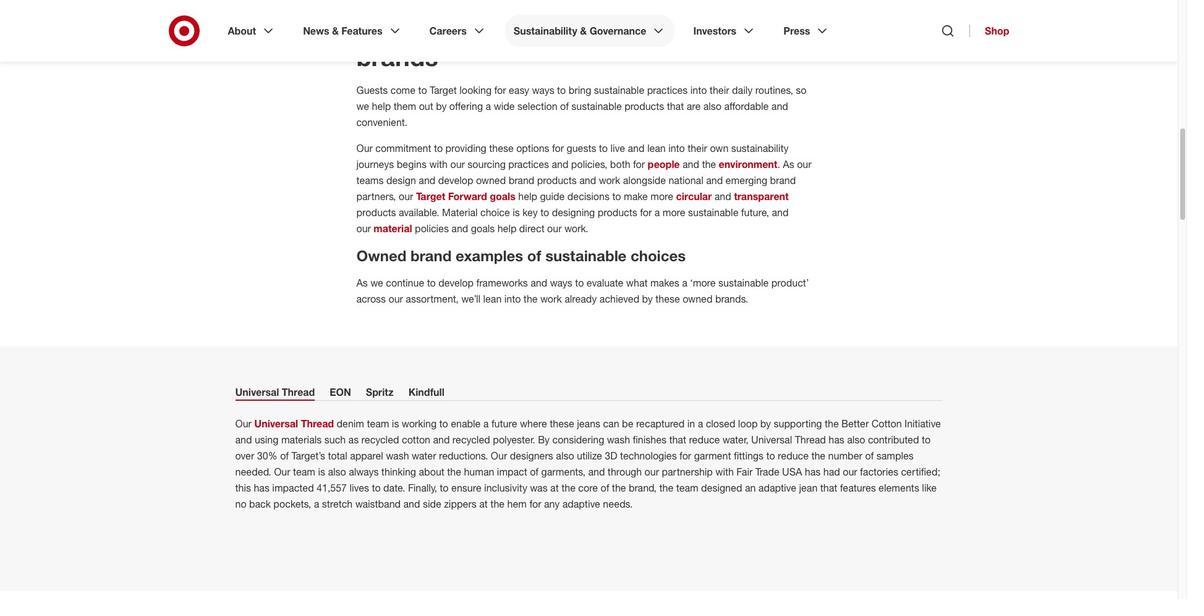 Task type: locate. For each thing, give the bounding box(es) containing it.
goals up choice
[[490, 190, 516, 203]]

1 horizontal spatial practices
[[647, 84, 688, 96]]

sustainability
[[731, 142, 789, 155]]

to up side
[[440, 482, 449, 495]]

& right news
[[332, 25, 339, 37]]

into down frameworks
[[504, 293, 521, 305]]

with up 'designed'
[[716, 466, 734, 479]]

reduce up usa
[[778, 450, 809, 462]]

0 vertical spatial their
[[710, 84, 729, 96]]

1 vertical spatial ways
[[550, 277, 572, 289]]

policies
[[415, 223, 449, 235]]

is left key
[[513, 206, 520, 219]]

the down own
[[702, 158, 716, 171]]

wash
[[607, 434, 630, 446], [386, 450, 409, 462]]

has up jean
[[805, 466, 821, 479]]

target forward goals help guide decisions to make more circular and transparent products available. material choice is key to designing products for a more sustainable future, and our
[[356, 190, 789, 235]]

already
[[565, 293, 597, 305]]

needs.
[[603, 498, 633, 511]]

1 vertical spatial by
[[642, 293, 653, 305]]

as up across
[[356, 277, 368, 289]]

brand
[[509, 174, 534, 187], [770, 174, 796, 187], [411, 247, 452, 265]]

1 vertical spatial into
[[669, 142, 685, 155]]

products
[[625, 100, 664, 112], [537, 174, 577, 187], [356, 206, 396, 219], [598, 206, 637, 219]]

work inside . as our teams design and develop owned brand products and work alongside national and emerging brand partners, our
[[599, 174, 620, 187]]

certified;
[[901, 466, 940, 479]]

1 vertical spatial work
[[540, 293, 562, 305]]

no
[[235, 498, 246, 511]]

tab list containing universal thread
[[235, 386, 943, 401]]

as right .
[[783, 158, 794, 171]]

& inside "link"
[[332, 25, 339, 37]]

0 horizontal spatial wash
[[386, 450, 409, 462]]

of inside guests come to target looking for easy ways to bring sustainable practices into their daily routines, so we help them out by offering a wide selection of sustainable products that are also affordable and convenient.
[[560, 100, 569, 112]]

0 horizontal spatial has
[[254, 482, 270, 495]]

is inside target forward goals help guide decisions to make more circular and transparent products available. material choice is key to designing products for a more sustainable future, and our
[[513, 206, 520, 219]]

1 horizontal spatial owned
[[683, 293, 713, 305]]

for inside target forward goals help guide decisions to make more circular and transparent products available. material choice is key to designing products for a more sustainable future, and our
[[640, 206, 652, 219]]

stretch
[[322, 498, 353, 511]]

to up waistband
[[372, 482, 381, 495]]

designers
[[510, 450, 553, 462]]

1 horizontal spatial is
[[392, 418, 399, 430]]

to up "trade"
[[766, 450, 775, 462]]

like
[[922, 482, 937, 495]]

better
[[842, 418, 869, 430]]

and inside guests come to target looking for easy ways to bring sustainable practices into their daily routines, so we help them out by offering a wide selection of sustainable products that are also affordable and convenient.
[[772, 100, 788, 112]]

and up over
[[235, 434, 252, 446]]

work left already
[[540, 293, 562, 305]]

adaptive
[[759, 482, 797, 495], [563, 498, 600, 511]]

news & features link
[[294, 15, 411, 47]]

thread inside denim team is working to enable a future where these jeans can be recaptured in a closed loop by supporting the better cotton initiative and using materials such as recycled cotton and recycled polyester. by considering wash finishes that reduce water, universal thread has also contributed to over 30% of target's total apparel wash water reductions. our designers also utilize 3d technologies for garment fittings to reduce the number of samples needed. our team is also always thinking about the human impact of garments, and through our partnership with fair trade usa has had our factories certified; this has impacted 41,557 lives to date. finally, to ensure inclusivity was at the core of the brand, the team designed an adaptive jean that features elements like no back pockets, a stretch waistband and side zippers at the hem for any adaptive needs.
[[795, 434, 826, 446]]

0 vertical spatial work
[[599, 174, 620, 187]]

0 horizontal spatial recycled
[[362, 434, 399, 446]]

0 vertical spatial with
[[429, 158, 448, 171]]

ways up already
[[550, 277, 572, 289]]

2 & from the left
[[580, 25, 587, 37]]

1 horizontal spatial work
[[599, 174, 620, 187]]

zippers
[[444, 498, 477, 511]]

offering
[[449, 100, 483, 112]]

1 vertical spatial team
[[293, 466, 315, 479]]

at
[[550, 482, 559, 495], [479, 498, 488, 511]]

1 vertical spatial owned
[[476, 174, 506, 187]]

practices inside guests come to target looking for easy ways to bring sustainable practices into their daily routines, so we help them out by offering a wide selection of sustainable products that are also affordable and convenient.
[[647, 84, 688, 96]]

our inside our commitment to providing these options for guests to live and lean into their own sustainability journeys begins with our sourcing practices and policies, both for
[[450, 158, 465, 171]]

of left 'investors'
[[658, 11, 681, 41]]

denim team is working to enable a future where these jeans can be recaptured in a closed loop by supporting the better cotton initiative and using materials such as recycled cotton and recycled polyester. by considering wash finishes that reduce water, universal thread has also contributed to over 30% of target's total apparel wash water reductions. our designers also utilize 3d technologies for garment fittings to reduce the number of samples needed. our team is also always thinking about the human impact of garments, and through our partnership with fair trade usa has had our factories certified; this has impacted 41,557 lives to date. finally, to ensure inclusivity was at the core of the brand, the team designed an adaptive jean that features elements like no back pockets, a stretch waistband and side zippers at the hem for any adaptive needs.
[[235, 418, 941, 511]]

practices down the options
[[508, 158, 549, 171]]

into up 'people' at the top right
[[669, 142, 685, 155]]

2 horizontal spatial is
[[513, 206, 520, 219]]

a inside target forward goals help guide decisions to make more circular and transparent products available. material choice is key to designing products for a more sustainable future, and our
[[655, 206, 660, 219]]

2 horizontal spatial help
[[518, 190, 537, 203]]

adaptive down core
[[563, 498, 600, 511]]

into for practices
[[691, 84, 707, 96]]

through
[[608, 466, 642, 479]]

the down frameworks
[[524, 293, 538, 305]]

our inside our commitment to providing these options for guests to live and lean into their own sustainability journeys begins with our sourcing practices and policies, both for
[[356, 142, 373, 155]]

these
[[489, 142, 514, 155], [656, 293, 680, 305], [550, 418, 574, 430]]

& inside 'link'
[[580, 25, 587, 37]]

30%
[[257, 450, 277, 462]]

1 vertical spatial we
[[371, 277, 383, 289]]

recycled down 'enable'
[[453, 434, 490, 446]]

0 horizontal spatial as
[[356, 277, 368, 289]]

human
[[464, 466, 494, 479]]

by
[[436, 100, 447, 112], [642, 293, 653, 305], [761, 418, 771, 430]]

our inside enhancing the circularity of our owned brands
[[688, 11, 727, 41]]

1 vertical spatial universal
[[254, 418, 298, 430]]

products inside guests come to target looking for easy ways to bring sustainable practices into their daily routines, so we help them out by offering a wide selection of sustainable products that are also affordable and convenient.
[[625, 100, 664, 112]]

into inside guests come to target looking for easy ways to bring sustainable practices into their daily routines, so we help them out by offering a wide selection of sustainable products that are also affordable and convenient.
[[691, 84, 707, 96]]

jeans
[[577, 418, 600, 430]]

enhancing
[[356, 11, 481, 41]]

their left daily
[[710, 84, 729, 96]]

kindfull
[[409, 386, 444, 399]]

sustainable inside as we continue to develop frameworks and ways to evaluate what makes a 'more sustainable product' across our assortment, we'll lean into the work already achieved by these owned brands.
[[719, 277, 769, 289]]

reduce up garment
[[689, 434, 720, 446]]

1 vertical spatial wash
[[386, 450, 409, 462]]

for up "partnership"
[[680, 450, 691, 462]]

material policies and goals help direct our work.
[[374, 223, 591, 235]]

owned inside . as our teams design and develop owned brand products and work alongside national and emerging brand partners, our
[[476, 174, 506, 187]]

1 vertical spatial their
[[688, 142, 707, 155]]

. as our teams design and develop owned brand products and work alongside national and emerging brand partners, our
[[356, 158, 812, 203]]

&
[[332, 25, 339, 37], [580, 25, 587, 37]]

1 vertical spatial develop
[[439, 277, 474, 289]]

sustainability & governance
[[514, 25, 646, 37]]

and up national
[[683, 158, 699, 171]]

products left are
[[625, 100, 664, 112]]

0 horizontal spatial practices
[[508, 158, 549, 171]]

universal up using
[[254, 418, 298, 430]]

their for daily
[[710, 84, 729, 96]]

a inside guests come to target looking for easy ways to bring sustainable practices into their daily routines, so we help them out by offering a wide selection of sustainable products that are also affordable and convenient.
[[486, 100, 491, 112]]

fittings
[[734, 450, 764, 462]]

also right are
[[704, 100, 722, 112]]

partners,
[[356, 190, 396, 203]]

1 vertical spatial target
[[416, 190, 445, 203]]

0 vertical spatial has
[[829, 434, 845, 446]]

to left 'enable'
[[439, 418, 448, 430]]

help up 'convenient.' in the left top of the page
[[372, 100, 391, 112]]

for left guests
[[552, 142, 564, 155]]

1 horizontal spatial wash
[[607, 434, 630, 446]]

goals down choice
[[471, 223, 495, 235]]

policies,
[[571, 158, 607, 171]]

samples
[[877, 450, 914, 462]]

0 horizontal spatial team
[[293, 466, 315, 479]]

1 horizontal spatial recycled
[[453, 434, 490, 446]]

spritz link
[[366, 386, 394, 401]]

universal thread link up the materials
[[254, 418, 334, 430]]

the inside enhancing the circularity of our owned brands
[[488, 11, 526, 41]]

2 vertical spatial universal
[[751, 434, 792, 446]]

1 vertical spatial is
[[392, 418, 399, 430]]

guide
[[540, 190, 565, 203]]

we down 'guests'
[[356, 100, 369, 112]]

thread down supporting
[[795, 434, 826, 446]]

brand down "policies"
[[411, 247, 452, 265]]

these down makes
[[656, 293, 680, 305]]

is up 41,557
[[318, 466, 325, 479]]

recaptured
[[636, 418, 685, 430]]

thread
[[282, 386, 315, 399], [301, 418, 334, 430], [795, 434, 826, 446]]

their inside our commitment to providing these options for guests to live and lean into their own sustainability journeys begins with our sourcing practices and policies, both for
[[688, 142, 707, 155]]

looking
[[460, 84, 492, 96]]

cotton
[[872, 418, 902, 430]]

more down circular link
[[663, 206, 686, 219]]

by down what
[[642, 293, 653, 305]]

and down routines,
[[772, 100, 788, 112]]

providing
[[446, 142, 487, 155]]

2 vertical spatial team
[[676, 482, 699, 495]]

ways inside guests come to target looking for easy ways to bring sustainable practices into their daily routines, so we help them out by offering a wide selection of sustainable products that are also affordable and convenient.
[[532, 84, 554, 96]]

any
[[544, 498, 560, 511]]

a down alongside
[[655, 206, 660, 219]]

our up over
[[235, 418, 252, 430]]

0 vertical spatial help
[[372, 100, 391, 112]]

0 vertical spatial reduce
[[689, 434, 720, 446]]

own
[[710, 142, 729, 155]]

target inside guests come to target looking for easy ways to bring sustainable practices into their daily routines, so we help them out by offering a wide selection of sustainable products that are also affordable and convenient.
[[430, 84, 457, 96]]

wide
[[494, 100, 515, 112]]

1 horizontal spatial into
[[669, 142, 685, 155]]

0 vertical spatial as
[[783, 158, 794, 171]]

about link
[[219, 15, 285, 47]]

1 horizontal spatial these
[[550, 418, 574, 430]]

for down make
[[640, 206, 652, 219]]

routines,
[[755, 84, 793, 96]]

0 vertical spatial universal thread link
[[235, 386, 315, 401]]

their inside guests come to target looking for easy ways to bring sustainable practices into their daily routines, so we help them out by offering a wide selection of sustainable products that are also affordable and convenient.
[[710, 84, 729, 96]]

0 vertical spatial we
[[356, 100, 369, 112]]

1 vertical spatial reduce
[[778, 450, 809, 462]]

has up number
[[829, 434, 845, 446]]

universal up fittings
[[751, 434, 792, 446]]

technologies
[[620, 450, 677, 462]]

press link
[[775, 15, 839, 47]]

into up are
[[691, 84, 707, 96]]

0 horizontal spatial with
[[429, 158, 448, 171]]

we inside guests come to target looking for easy ways to bring sustainable practices into their daily routines, so we help them out by offering a wide selection of sustainable products that are also affordable and convenient.
[[356, 100, 369, 112]]

more down alongside
[[651, 190, 673, 203]]

that down had
[[820, 482, 837, 495]]

our up journeys at top
[[356, 142, 373, 155]]

into inside as we continue to develop frameworks and ways to evaluate what makes a 'more sustainable product' across our assortment, we'll lean into the work already achieved by these owned brands.
[[504, 293, 521, 305]]

lean inside our commitment to providing these options for guests to live and lean into their own sustainability journeys begins with our sourcing practices and policies, both for
[[647, 142, 666, 155]]

our up impact
[[491, 450, 507, 462]]

people link
[[648, 158, 680, 171]]

1 vertical spatial practices
[[508, 158, 549, 171]]

over
[[235, 450, 254, 462]]

eon
[[330, 386, 351, 399]]

where
[[520, 418, 547, 430]]

0 horizontal spatial work
[[540, 293, 562, 305]]

0 vertical spatial into
[[691, 84, 707, 96]]

a left stretch
[[314, 498, 319, 511]]

careers
[[430, 25, 467, 37]]

0 vertical spatial by
[[436, 100, 447, 112]]

reductions.
[[439, 450, 488, 462]]

water
[[412, 450, 436, 462]]

to left bring
[[557, 84, 566, 96]]

a left wide
[[486, 100, 491, 112]]

0 horizontal spatial at
[[479, 498, 488, 511]]

design
[[386, 174, 416, 187]]

wash down can
[[607, 434, 630, 446]]

1 horizontal spatial as
[[783, 158, 794, 171]]

0 vertical spatial that
[[667, 100, 684, 112]]

team right denim
[[367, 418, 389, 430]]

waistband
[[355, 498, 401, 511]]

our universal thread
[[235, 418, 334, 430]]

1 horizontal spatial lean
[[647, 142, 666, 155]]

sustainable up brands.
[[719, 277, 769, 289]]

universal up "our universal thread"
[[235, 386, 279, 399]]

owned inside enhancing the circularity of our owned brands
[[734, 11, 813, 41]]

recycled up apparel
[[362, 434, 399, 446]]

1 vertical spatial has
[[805, 466, 821, 479]]

examples
[[456, 247, 523, 265]]

target up the out
[[430, 84, 457, 96]]

2 horizontal spatial owned
[[734, 11, 813, 41]]

2 vertical spatial into
[[504, 293, 521, 305]]

0 horizontal spatial by
[[436, 100, 447, 112]]

1 vertical spatial as
[[356, 277, 368, 289]]

lean up 'people' at the top right
[[647, 142, 666, 155]]

that down recaptured
[[669, 434, 686, 446]]

0 vertical spatial develop
[[438, 174, 473, 187]]

at right "was"
[[550, 482, 559, 495]]

our up impacted
[[274, 466, 290, 479]]

with inside denim team is working to enable a future where these jeans can be recaptured in a closed loop by supporting the better cotton initiative and using materials such as recycled cotton and recycled polyester. by considering wash finishes that reduce water, universal thread has also contributed to over 30% of target's total apparel wash water reductions. our designers also utilize 3d technologies for garment fittings to reduce the number of samples needed. our team is also always thinking about the human impact of garments, and through our partnership with fair trade usa has had our factories certified; this has impacted 41,557 lives to date. finally, to ensure inclusivity was at the core of the brand, the team designed an adaptive jean that features elements like no back pockets, a stretch waistband and side zippers at the hem for any adaptive needs.
[[716, 466, 734, 479]]

2 horizontal spatial team
[[676, 482, 699, 495]]

1 vertical spatial with
[[716, 466, 734, 479]]

0 horizontal spatial their
[[688, 142, 707, 155]]

products down partners,
[[356, 206, 396, 219]]

to up the out
[[418, 84, 427, 96]]

a
[[486, 100, 491, 112], [655, 206, 660, 219], [682, 277, 688, 289], [483, 418, 489, 430], [698, 418, 703, 430], [314, 498, 319, 511]]

a left 'more
[[682, 277, 688, 289]]

.
[[778, 158, 780, 171]]

2 vertical spatial thread
[[795, 434, 826, 446]]

0 horizontal spatial help
[[372, 100, 391, 112]]

owned brand examples of sustainable choices
[[356, 247, 686, 265]]

transparent
[[734, 190, 789, 203]]

impacted
[[272, 482, 314, 495]]

0 vertical spatial goals
[[490, 190, 516, 203]]

to right key
[[541, 206, 549, 219]]

2 vertical spatial is
[[318, 466, 325, 479]]

has up back
[[254, 482, 270, 495]]

owned inside as we continue to develop frameworks and ways to evaluate what makes a 'more sustainable product' across our assortment, we'll lean into the work already achieved by these owned brands.
[[683, 293, 713, 305]]

emerging
[[726, 174, 767, 187]]

1 horizontal spatial reduce
[[778, 450, 809, 462]]

core
[[578, 482, 598, 495]]

0 vertical spatial owned
[[734, 11, 813, 41]]

help inside guests come to target looking for easy ways to bring sustainable practices into their daily routines, so we help them out by offering a wide selection of sustainable products that are also affordable and convenient.
[[372, 100, 391, 112]]

1 vertical spatial thread
[[301, 418, 334, 430]]

2 horizontal spatial these
[[656, 293, 680, 305]]

alongside
[[623, 174, 666, 187]]

2 horizontal spatial into
[[691, 84, 707, 96]]

we inside as we continue to develop frameworks and ways to evaluate what makes a 'more sustainable product' across our assortment, we'll lean into the work already achieved by these owned brands.
[[371, 277, 383, 289]]

tab list
[[235, 386, 943, 401]]

with
[[429, 158, 448, 171], [716, 466, 734, 479]]

also down total
[[328, 466, 346, 479]]

guests
[[567, 142, 596, 155]]

1 horizontal spatial team
[[367, 418, 389, 430]]

reduce
[[689, 434, 720, 446], [778, 450, 809, 462]]

0 horizontal spatial these
[[489, 142, 514, 155]]

team down "partnership"
[[676, 482, 699, 495]]

1 vertical spatial these
[[656, 293, 680, 305]]

into inside our commitment to providing these options for guests to live and lean into their own sustainability journeys begins with our sourcing practices and policies, both for
[[669, 142, 685, 155]]

1 horizontal spatial we
[[371, 277, 383, 289]]

hem
[[507, 498, 527, 511]]

environment link
[[719, 158, 778, 171]]

1 vertical spatial help
[[518, 190, 537, 203]]

0 vertical spatial is
[[513, 206, 520, 219]]

thread up "our universal thread"
[[282, 386, 315, 399]]

is left working
[[392, 418, 399, 430]]

1 & from the left
[[332, 25, 339, 37]]

0 vertical spatial universal
[[235, 386, 279, 399]]

target up the available.
[[416, 190, 445, 203]]

2 vertical spatial has
[[254, 482, 270, 495]]

thread up the materials
[[301, 418, 334, 430]]

2 vertical spatial owned
[[683, 293, 713, 305]]

0 horizontal spatial &
[[332, 25, 339, 37]]

that left are
[[667, 100, 684, 112]]

0 vertical spatial adaptive
[[759, 482, 797, 495]]

forward
[[448, 190, 487, 203]]

environment
[[719, 158, 778, 171]]

these inside our commitment to providing these options for guests to live and lean into their own sustainability journeys begins with our sourcing practices and policies, both for
[[489, 142, 514, 155]]

and down the 'owned brand examples of sustainable choices'
[[531, 277, 547, 289]]

by right loop
[[761, 418, 771, 430]]

our
[[356, 142, 373, 155], [235, 418, 252, 430], [491, 450, 507, 462], [274, 466, 290, 479]]

closed
[[706, 418, 736, 430]]

we up across
[[371, 277, 383, 289]]

the inside as we continue to develop frameworks and ways to evaluate what makes a 'more sustainable product' across our assortment, we'll lean into the work already achieved by these owned brands.
[[524, 293, 538, 305]]

0 vertical spatial ways
[[532, 84, 554, 96]]

0 vertical spatial target
[[430, 84, 457, 96]]

1 horizontal spatial adaptive
[[759, 482, 797, 495]]

these up sourcing
[[489, 142, 514, 155]]

2 vertical spatial these
[[550, 418, 574, 430]]

1 vertical spatial lean
[[483, 293, 502, 305]]

ways inside as we continue to develop frameworks and ways to evaluate what makes a 'more sustainable product' across our assortment, we'll lean into the work already achieved by these owned brands.
[[550, 277, 572, 289]]



Task type: vqa. For each thing, say whether or not it's contained in the screenshot.
the bottommost WAYS
yes



Task type: describe. For each thing, give the bounding box(es) containing it.
material link
[[374, 223, 412, 235]]

spritz
[[366, 386, 394, 399]]

and down transparent in the top of the page
[[772, 206, 789, 219]]

press
[[784, 25, 810, 37]]

1 recycled from the left
[[362, 434, 399, 446]]

their for own
[[688, 142, 707, 155]]

and down people and the environment
[[706, 174, 723, 187]]

shop
[[985, 25, 1009, 37]]

partnership
[[662, 466, 713, 479]]

future
[[492, 418, 517, 430]]

as inside as we continue to develop frameworks and ways to evaluate what makes a 'more sustainable product' across our assortment, we'll lean into the work already achieved by these owned brands.
[[356, 277, 368, 289]]

sustainable down the work.
[[545, 247, 627, 265]]

thinking
[[381, 466, 416, 479]]

bring
[[569, 84, 591, 96]]

goals inside target forward goals help guide decisions to make more circular and transparent products available. material choice is key to designing products for a more sustainable future, and our
[[490, 190, 516, 203]]

the down garments,
[[562, 482, 576, 495]]

help inside target forward goals help guide decisions to make more circular and transparent products available. material choice is key to designing products for a more sustainable future, and our
[[518, 190, 537, 203]]

assortment,
[[406, 293, 459, 305]]

material
[[374, 223, 412, 235]]

features
[[840, 482, 876, 495]]

the down the inclusivity
[[491, 498, 505, 511]]

2 horizontal spatial brand
[[770, 174, 796, 187]]

brands
[[356, 42, 438, 72]]

with inside our commitment to providing these options for guests to live and lean into their own sustainability journeys begins with our sourcing practices and policies, both for
[[429, 158, 448, 171]]

our inside as we continue to develop frameworks and ways to evaluate what makes a 'more sustainable product' across our assortment, we'll lean into the work already achieved by these owned brands.
[[389, 293, 403, 305]]

begins
[[397, 158, 427, 171]]

also inside guests come to target looking for easy ways to bring sustainable practices into their daily routines, so we help them out by offering a wide selection of sustainable products that are also affordable and convenient.
[[704, 100, 722, 112]]

news & features
[[303, 25, 383, 37]]

1 vertical spatial goals
[[471, 223, 495, 235]]

develop inside . as our teams design and develop owned brand products and work alongside national and emerging brand partners, our
[[438, 174, 473, 187]]

to left providing
[[434, 142, 443, 155]]

enable
[[451, 418, 481, 430]]

for up alongside
[[633, 158, 645, 171]]

of down direct
[[527, 247, 541, 265]]

1 horizontal spatial has
[[805, 466, 821, 479]]

these inside denim team is working to enable a future where these jeans can be recaptured in a closed loop by supporting the better cotton initiative and using materials such as recycled cotton and recycled polyester. by considering wash finishes that reduce water, universal thread has also contributed to over 30% of target's total apparel wash water reductions. our designers also utilize 3d technologies for garment fittings to reduce the number of samples needed. our team is also always thinking about the human impact of garments, and through our partnership with fair trade usa has had our factories certified; this has impacted 41,557 lives to date. finally, to ensure inclusivity was at the core of the brand, the team designed an adaptive jean that features elements like no back pockets, a stretch waistband and side zippers at the hem for any adaptive needs.
[[550, 418, 574, 430]]

by
[[538, 434, 550, 446]]

the down reductions.
[[447, 466, 461, 479]]

the up needs.
[[612, 482, 626, 495]]

this
[[235, 482, 251, 495]]

as we continue to develop frameworks and ways to evaluate what makes a 'more sustainable product' across our assortment, we'll lean into the work already achieved by these owned brands.
[[356, 277, 809, 305]]

polyester.
[[493, 434, 535, 446]]

0 horizontal spatial reduce
[[689, 434, 720, 446]]

thread inside universal thread link
[[282, 386, 315, 399]]

garment
[[694, 450, 731, 462]]

choices
[[631, 247, 686, 265]]

finally,
[[408, 482, 437, 495]]

an
[[745, 482, 756, 495]]

eon link
[[330, 386, 351, 401]]

make
[[624, 190, 648, 203]]

target forward goals link
[[416, 190, 516, 203]]

lean inside as we continue to develop frameworks and ways to evaluate what makes a 'more sustainable product' across our assortment, we'll lean into the work already achieved by these owned brands.
[[483, 293, 502, 305]]

41,557
[[317, 482, 347, 495]]

denim
[[337, 418, 364, 430]]

1 horizontal spatial at
[[550, 482, 559, 495]]

in
[[687, 418, 695, 430]]

key
[[523, 206, 538, 219]]

the right brand,
[[659, 482, 674, 495]]

number
[[828, 450, 863, 462]]

that inside guests come to target looking for easy ways to bring sustainable practices into their daily routines, so we help them out by offering a wide selection of sustainable products that are also affordable and convenient.
[[667, 100, 684, 112]]

1 horizontal spatial brand
[[509, 174, 534, 187]]

continue
[[386, 277, 424, 289]]

2 vertical spatial that
[[820, 482, 837, 495]]

considering
[[553, 434, 604, 446]]

1 vertical spatial at
[[479, 498, 488, 511]]

apparel
[[350, 450, 383, 462]]

achieved
[[600, 293, 640, 305]]

0 vertical spatial wash
[[607, 434, 630, 446]]

our inside target forward goals help guide decisions to make more circular and transparent products available. material choice is key to designing products for a more sustainable future, and our
[[356, 223, 371, 235]]

decisions
[[567, 190, 610, 203]]

date.
[[383, 482, 405, 495]]

to up assortment,
[[427, 277, 436, 289]]

journeys
[[356, 158, 394, 171]]

0 horizontal spatial brand
[[411, 247, 452, 265]]

target inside target forward goals help guide decisions to make more circular and transparent products available. material choice is key to designing products for a more sustainable future, and our
[[416, 190, 445, 203]]

sustainable right bring
[[594, 84, 644, 96]]

develop inside as we continue to develop frameworks and ways to evaluate what makes a 'more sustainable product' across our assortment, we'll lean into the work already achieved by these owned brands.
[[439, 277, 474, 289]]

and up water
[[433, 434, 450, 446]]

investors link
[[685, 15, 765, 47]]

to down initiative
[[922, 434, 931, 446]]

evaluate
[[587, 277, 624, 289]]

1 vertical spatial universal thread link
[[254, 418, 334, 430]]

a left future
[[483, 418, 489, 430]]

sustainable inside target forward goals help guide decisions to make more circular and transparent products available. material choice is key to designing products for a more sustainable future, and our
[[688, 206, 739, 219]]

0 vertical spatial more
[[651, 190, 673, 203]]

them
[[394, 100, 416, 112]]

into for lean
[[669, 142, 685, 155]]

convenient.
[[356, 116, 407, 129]]

of down designers
[[530, 466, 539, 479]]

2 recycled from the left
[[453, 434, 490, 446]]

of inside enhancing the circularity of our owned brands
[[658, 11, 681, 41]]

by inside denim team is working to enable a future where these jeans can be recaptured in a closed loop by supporting the better cotton initiative and using materials such as recycled cotton and recycled polyester. by considering wash finishes that reduce water, universal thread has also contributed to over 30% of target's total apparel wash water reductions. our designers also utilize 3d technologies for garment fittings to reduce the number of samples needed. our team is also always thinking about the human impact of garments, and through our partnership with fair trade usa has had our factories certified; this has impacted 41,557 lives to date. finally, to ensure inclusivity was at the core of the brand, the team designed an adaptive jean that features elements like no back pockets, a stretch waistband and side zippers at the hem for any adaptive needs.
[[761, 418, 771, 430]]

sustainable down bring
[[572, 100, 622, 112]]

& for news
[[332, 25, 339, 37]]

and up decisions
[[580, 174, 596, 187]]

to left make
[[612, 190, 621, 203]]

careers link
[[421, 15, 495, 47]]

garments,
[[541, 466, 586, 479]]

easy
[[509, 84, 529, 96]]

teams
[[356, 174, 384, 187]]

and down emerging
[[715, 190, 731, 203]]

these inside as we continue to develop frameworks and ways to evaluate what makes a 'more sustainable product' across our assortment, we'll lean into the work already achieved by these owned brands.
[[656, 293, 680, 305]]

needed.
[[235, 466, 271, 479]]

of right core
[[601, 482, 609, 495]]

are
[[687, 100, 701, 112]]

people
[[648, 158, 680, 171]]

so
[[796, 84, 807, 96]]

the up had
[[812, 450, 826, 462]]

products down make
[[598, 206, 637, 219]]

direct
[[519, 223, 545, 235]]

pockets,
[[274, 498, 311, 511]]

choice
[[481, 206, 510, 219]]

investors
[[693, 25, 737, 37]]

cotton
[[402, 434, 430, 446]]

supporting
[[774, 418, 822, 430]]

2 horizontal spatial has
[[829, 434, 845, 446]]

impact
[[497, 466, 527, 479]]

3d
[[605, 450, 617, 462]]

1 vertical spatial adaptive
[[563, 498, 600, 511]]

a inside as we continue to develop frameworks and ways to evaluate what makes a 'more sustainable product' across our assortment, we'll lean into the work already achieved by these owned brands.
[[682, 277, 688, 289]]

1 vertical spatial that
[[669, 434, 686, 446]]

and inside as we continue to develop frameworks and ways to evaluate what makes a 'more sustainable product' across our assortment, we'll lean into the work already achieved by these owned brands.
[[531, 277, 547, 289]]

and down utilize
[[588, 466, 605, 479]]

our commitment to providing these options for guests to live and lean into their own sustainability journeys begins with our sourcing practices and policies, both for
[[356, 142, 789, 171]]

to left live
[[599, 142, 608, 155]]

about
[[228, 25, 256, 37]]

selection
[[518, 100, 558, 112]]

0 horizontal spatial is
[[318, 466, 325, 479]]

be
[[622, 418, 634, 430]]

ways for and
[[550, 277, 572, 289]]

to up already
[[575, 277, 584, 289]]

the left the better
[[825, 418, 839, 430]]

products inside . as our teams design and develop owned brand products and work alongside national and emerging brand partners, our
[[537, 174, 577, 187]]

as inside . as our teams design and develop owned brand products and work alongside national and emerging brand partners, our
[[783, 158, 794, 171]]

by inside guests come to target looking for easy ways to bring sustainable practices into their daily routines, so we help them out by offering a wide selection of sustainable products that are also affordable and convenient.
[[436, 100, 447, 112]]

lives
[[350, 482, 369, 495]]

guests
[[356, 84, 388, 96]]

work inside as we continue to develop frameworks and ways to evaluate what makes a 'more sustainable product' across our assortment, we'll lean into the work already achieved by these owned brands.
[[540, 293, 562, 305]]

2 vertical spatial help
[[498, 223, 517, 235]]

for inside guests come to target looking for easy ways to bring sustainable practices into their daily routines, so we help them out by offering a wide selection of sustainable products that are also affordable and convenient.
[[494, 84, 506, 96]]

materials
[[281, 434, 322, 446]]

universal inside denim team is working to enable a future where these jeans can be recaptured in a closed loop by supporting the better cotton initiative and using materials such as recycled cotton and recycled polyester. by considering wash finishes that reduce water, universal thread has also contributed to over 30% of target's total apparel wash water reductions. our designers also utilize 3d technologies for garment fittings to reduce the number of samples needed. our team is also always thinking about the human impact of garments, and through our partnership with fair trade usa has had our factories certified; this has impacted 41,557 lives to date. finally, to ensure inclusivity was at the core of the brand, the team designed an adaptive jean that features elements like no back pockets, a stretch waistband and side zippers at the hem for any adaptive needs.
[[751, 434, 792, 446]]

a right in
[[698, 418, 703, 430]]

of up factories
[[865, 450, 874, 462]]

and down 'material'
[[452, 223, 468, 235]]

for down "was"
[[530, 498, 541, 511]]

out
[[419, 100, 433, 112]]

by inside as we continue to develop frameworks and ways to evaluate what makes a 'more sustainable product' across our assortment, we'll lean into the work already achieved by these owned brands.
[[642, 293, 653, 305]]

ways for easy
[[532, 84, 554, 96]]

& for sustainability
[[580, 25, 587, 37]]

and down guests
[[552, 158, 569, 171]]

and down begins
[[419, 174, 435, 187]]

we'll
[[461, 293, 481, 305]]

practices inside our commitment to providing these options for guests to live and lean into their own sustainability journeys begins with our sourcing practices and policies, both for
[[508, 158, 549, 171]]

factories
[[860, 466, 899, 479]]

designing
[[552, 206, 595, 219]]

daily
[[732, 84, 753, 96]]

also up garments,
[[556, 450, 574, 462]]

options
[[516, 142, 549, 155]]

about
[[419, 466, 445, 479]]

available.
[[399, 206, 439, 219]]

jean
[[799, 482, 818, 495]]

and down finally,
[[403, 498, 420, 511]]

live
[[611, 142, 625, 155]]

water,
[[723, 434, 749, 446]]

target's
[[292, 450, 325, 462]]

of right 30%
[[280, 450, 289, 462]]

0 vertical spatial team
[[367, 418, 389, 430]]

commitment
[[376, 142, 431, 155]]

and right live
[[628, 142, 645, 155]]

'more
[[690, 277, 716, 289]]

also down the better
[[847, 434, 865, 446]]

1 vertical spatial more
[[663, 206, 686, 219]]

universal thread
[[235, 386, 315, 399]]



